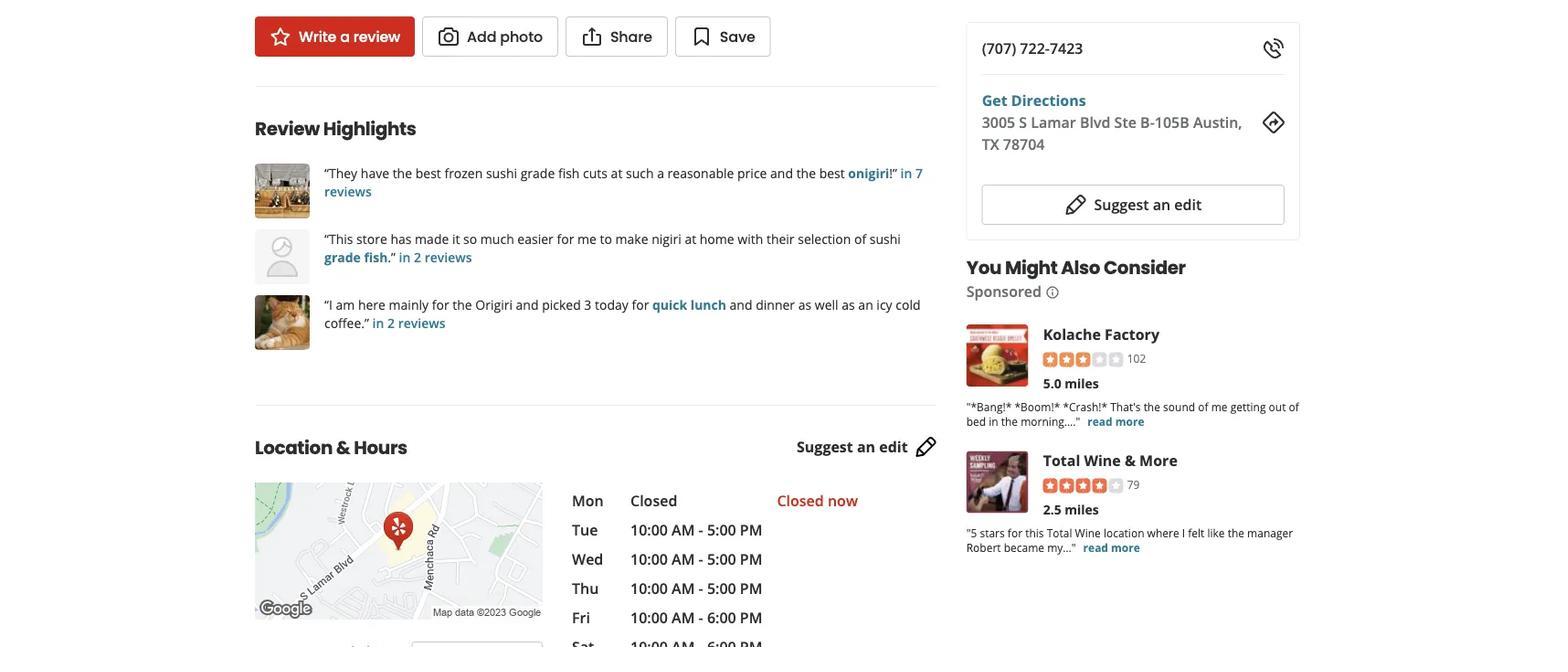 Task type: vqa. For each thing, say whether or not it's contained in the screenshot.


Task type: locate. For each thing, give the bounding box(es) containing it.
read up total wine & more link
[[1088, 414, 1113, 429]]

edit inside button
[[1175, 195, 1202, 214]]

16 info v2 image
[[1046, 285, 1060, 300]]

review highlights element
[[226, 86, 952, 376]]

2 vertical spatial 5:00
[[707, 579, 736, 598]]

1 - from the top
[[699, 520, 703, 540]]

total up 4 star rating image
[[1043, 450, 1081, 470]]

read
[[1088, 414, 1113, 429], [1084, 540, 1109, 555]]

have
[[361, 164, 389, 181]]

10:00 up 10:00 am - 6:00 pm
[[631, 579, 668, 598]]

6:00
[[707, 608, 736, 627]]

0 vertical spatial edit
[[1175, 195, 1202, 214]]

1 vertical spatial an
[[858, 296, 873, 313]]

1 horizontal spatial &
[[1125, 450, 1136, 470]]

fish down store
[[364, 248, 388, 265]]

0 horizontal spatial sushi
[[486, 164, 517, 181]]

suggest an edit up consider
[[1094, 195, 1202, 214]]

region inside review highlights element
[[240, 164, 952, 350]]

-
[[699, 520, 703, 540], [699, 549, 703, 569], [699, 579, 703, 598], [699, 608, 703, 627]]

0 horizontal spatial and
[[516, 296, 539, 313]]

3 pm from the top
[[740, 579, 763, 598]]

add photo link
[[422, 16, 558, 57]]

for left this
[[1008, 526, 1023, 541]]

icy
[[877, 296, 893, 313]]

1 vertical spatial 10:00 am - 5:00 pm
[[631, 549, 763, 569]]

2 10:00 am - 5:00 pm from the top
[[631, 549, 763, 569]]

photo
[[500, 26, 543, 47]]

0 horizontal spatial suggest an edit
[[797, 437, 908, 457]]

at right nigiri
[[685, 230, 697, 247]]

1 horizontal spatial edit
[[1175, 195, 1202, 214]]

0 vertical spatial 2
[[414, 248, 421, 265]]

1 horizontal spatial suggest
[[1094, 195, 1149, 214]]

1 vertical spatial total
[[1047, 526, 1072, 541]]

2.5
[[1043, 501, 1062, 518]]

read more link
[[1088, 414, 1145, 429], [1084, 540, 1140, 555]]

more left where
[[1111, 540, 1140, 555]]

0 vertical spatial read more
[[1088, 414, 1145, 429]]

in
[[901, 164, 912, 181], [399, 248, 411, 265], [373, 314, 384, 331], [989, 414, 999, 429]]

" down review highlights
[[324, 164, 329, 181]]

1 horizontal spatial 2
[[414, 248, 421, 265]]

0 vertical spatial "
[[893, 164, 897, 181]]

am
[[336, 296, 355, 313]]

1 horizontal spatial closed
[[777, 491, 824, 510]]

wine
[[1084, 450, 1121, 470], [1075, 526, 1101, 541]]

me
[[578, 230, 597, 247], [1212, 399, 1228, 414]]

region containing "
[[240, 164, 952, 350]]

" left '7'
[[893, 164, 897, 181]]

2 pm from the top
[[740, 549, 763, 569]]

the right "like"
[[1228, 526, 1245, 541]]

3 - from the top
[[699, 579, 703, 598]]

add photo
[[467, 26, 543, 47]]

read more link right my…"
[[1084, 540, 1140, 555]]

as right the well
[[842, 296, 855, 313]]

2 vertical spatial an
[[857, 437, 876, 457]]

3 star rating image
[[1043, 352, 1124, 367]]

2 vertical spatial reviews
[[398, 314, 446, 331]]

in 2 reviews button down made
[[396, 248, 472, 265]]

i left am
[[329, 296, 332, 313]]

2 horizontal spatial "
[[893, 164, 897, 181]]

edit left 24 pencil v2 icon
[[879, 437, 908, 457]]

am for tue
[[672, 520, 695, 540]]

0 horizontal spatial me
[[578, 230, 597, 247]]

0 vertical spatial a
[[340, 26, 350, 47]]

best left onigiri on the top right of page
[[819, 164, 845, 181]]

1 horizontal spatial i
[[1182, 526, 1185, 541]]

suggest up 'closed now'
[[797, 437, 853, 457]]

a right such
[[657, 164, 664, 181]]

2 miles from the top
[[1065, 501, 1099, 518]]

reviews down it
[[425, 248, 472, 265]]

0 vertical spatial in 2 reviews button
[[396, 248, 472, 265]]

"
[[893, 164, 897, 181], [391, 248, 396, 265], [365, 314, 369, 331]]

10:00 for wed
[[631, 549, 668, 569]]

5:00 for wed
[[707, 549, 736, 569]]

2 vertical spatial 10:00 am - 5:00 pm
[[631, 579, 763, 598]]

best left frozen
[[416, 164, 441, 181]]

0 horizontal spatial suggest
[[797, 437, 853, 457]]

pm for fri
[[740, 608, 763, 627]]

" up grade fish button
[[324, 230, 329, 247]]

miles
[[1065, 375, 1099, 392], [1065, 501, 1099, 518]]

dinner
[[756, 296, 795, 313]]

total wine & more image
[[967, 451, 1029, 513]]

1 10:00 from the top
[[631, 520, 668, 540]]

10:00 am - 5:00 pm
[[631, 520, 763, 540], [631, 549, 763, 569], [631, 579, 763, 598]]

5:00 for tue
[[707, 520, 736, 540]]

0 horizontal spatial fish
[[364, 248, 388, 265]]

in left '7'
[[901, 164, 912, 181]]

0 horizontal spatial at
[[611, 164, 623, 181]]

1 horizontal spatial as
[[842, 296, 855, 313]]

grade down this
[[324, 248, 361, 265]]

closed left now
[[777, 491, 824, 510]]

" in 2 reviews
[[365, 314, 446, 331]]

share
[[610, 26, 652, 47]]

and right "origiri"
[[516, 296, 539, 313]]

suggest an edit up now
[[797, 437, 908, 457]]

suggest right 24 pencil v2 image
[[1094, 195, 1149, 214]]

suggest an edit inside location & hours element
[[797, 437, 908, 457]]

and
[[770, 164, 793, 181], [516, 296, 539, 313], [730, 296, 753, 313]]

1 vertical spatial fish
[[364, 248, 388, 265]]

where
[[1148, 526, 1180, 541]]

this
[[1026, 526, 1044, 541]]

0 vertical spatial suggest
[[1094, 195, 1149, 214]]

1 vertical spatial reviews
[[425, 248, 472, 265]]

1 vertical spatial read
[[1084, 540, 1109, 555]]

" down here
[[365, 314, 369, 331]]

read more for factory
[[1088, 414, 1145, 429]]

kolache factory link
[[1043, 324, 1160, 344]]

wine inside "5 stars for this total wine location where i felt like the manager robert became my…"
[[1075, 526, 1101, 541]]

a right the write
[[340, 26, 350, 47]]

10:00 right wed
[[631, 549, 668, 569]]

"*bang!*
[[967, 399, 1012, 414]]

0 horizontal spatial edit
[[879, 437, 908, 457]]

0 horizontal spatial best
[[416, 164, 441, 181]]

2 down mainly
[[388, 314, 395, 331]]

an left 'icy'
[[858, 296, 873, 313]]

more up total wine & more
[[1116, 414, 1145, 429]]

in right .
[[399, 248, 411, 265]]

- for tue
[[699, 520, 703, 540]]

1 as from the left
[[798, 296, 812, 313]]

has
[[391, 230, 412, 247]]

of right sound
[[1198, 399, 1209, 414]]

0 horizontal spatial a
[[340, 26, 350, 47]]

read more link for factory
[[1088, 414, 1145, 429]]

for inside " this store has made it so much easier for me to make nigiri at home with their selection of sushi grade fish . " in 2 reviews
[[557, 230, 574, 247]]

0 horizontal spatial closed
[[631, 491, 678, 510]]

matthew g. image
[[255, 229, 310, 284]]

total
[[1043, 450, 1081, 470], [1047, 526, 1072, 541]]

closed for closed now
[[777, 491, 824, 510]]

1 horizontal spatial best
[[819, 164, 845, 181]]

a
[[340, 26, 350, 47], [657, 164, 664, 181]]

2 vertical spatial "
[[324, 296, 329, 313]]

2 as from the left
[[842, 296, 855, 313]]

miles down 4 star rating image
[[1065, 501, 1099, 518]]

1 vertical spatial me
[[1212, 399, 1228, 414]]

1 vertical spatial read more link
[[1084, 540, 1140, 555]]

0 vertical spatial me
[[578, 230, 597, 247]]

24 camera v2 image
[[438, 26, 460, 48]]

0 horizontal spatial of
[[855, 230, 867, 247]]

save button
[[675, 16, 771, 57]]

1 miles from the top
[[1065, 375, 1099, 392]]

0 horizontal spatial grade
[[324, 248, 361, 265]]

closed
[[631, 491, 678, 510], [777, 491, 824, 510]]

1 best from the left
[[416, 164, 441, 181]]

4 pm from the top
[[740, 608, 763, 627]]

in 7 reviews
[[324, 164, 923, 200]]

1 closed from the left
[[631, 491, 678, 510]]

"
[[324, 164, 329, 181], [324, 230, 329, 247], [324, 296, 329, 313]]

lunch
[[691, 296, 727, 313]]

so
[[463, 230, 477, 247]]

0 vertical spatial grade
[[521, 164, 555, 181]]

sushi right frozen
[[486, 164, 517, 181]]

0 vertical spatial read more link
[[1088, 414, 1145, 429]]

suggest an edit
[[1094, 195, 1202, 214], [797, 437, 908, 457]]

3 5:00 from the top
[[707, 579, 736, 598]]

2 5:00 from the top
[[707, 549, 736, 569]]

0 vertical spatial read
[[1088, 414, 1113, 429]]

1 vertical spatial edit
[[879, 437, 908, 457]]

24 pencil v2 image
[[1065, 194, 1087, 216]]

reviews down they
[[324, 182, 372, 200]]

1 vertical spatial read more
[[1084, 540, 1140, 555]]

1 vertical spatial more
[[1111, 540, 1140, 555]]

kolache factory image
[[967, 324, 1029, 387]]

& left hours
[[336, 435, 350, 461]]

best
[[416, 164, 441, 181], [819, 164, 845, 181]]

0 vertical spatial reviews
[[324, 182, 372, 200]]

to
[[600, 230, 612, 247]]

1 10:00 am - 5:00 pm from the top
[[631, 520, 763, 540]]

edit up consider
[[1175, 195, 1202, 214]]

1 horizontal spatial and
[[730, 296, 753, 313]]

1 vertical spatial 2
[[388, 314, 395, 331]]

1 horizontal spatial me
[[1212, 399, 1228, 414]]

0 horizontal spatial as
[[798, 296, 812, 313]]

" for " they have the best frozen sushi grade fish cuts at such a reasonable price and the best onigiri ! "
[[324, 164, 329, 181]]

0 vertical spatial 10:00 am - 5:00 pm
[[631, 520, 763, 540]]

map image
[[255, 483, 543, 620]]

at right 'cuts' at left
[[611, 164, 623, 181]]

!
[[890, 164, 893, 181]]

closed for closed
[[631, 491, 678, 510]]

0 vertical spatial suggest an edit
[[1094, 195, 1202, 214]]

you might also consider
[[967, 255, 1186, 281]]

10:00 am - 5:00 pm for thu
[[631, 579, 763, 598]]

1 vertical spatial i
[[1182, 526, 1185, 541]]

selection
[[798, 230, 851, 247]]

picked
[[542, 296, 581, 313]]

1 vertical spatial miles
[[1065, 501, 1099, 518]]

105b
[[1155, 112, 1190, 132]]

10:00 am - 5:00 pm for tue
[[631, 520, 763, 540]]

pm for wed
[[740, 549, 763, 569]]

might
[[1005, 255, 1058, 281]]

miles up *crash!*
[[1065, 375, 1099, 392]]

with
[[738, 230, 763, 247]]

2 horizontal spatial of
[[1289, 399, 1299, 414]]

mon
[[572, 491, 604, 510]]

& up 79 at the bottom right of page
[[1125, 450, 1136, 470]]

1 vertical spatial 5:00
[[707, 549, 736, 569]]

today
[[595, 296, 629, 313]]

1 vertical spatial "
[[391, 248, 396, 265]]

lamar
[[1031, 112, 1076, 132]]

for right mainly
[[432, 296, 449, 313]]

reviews down mainly
[[398, 314, 446, 331]]

0 vertical spatial more
[[1116, 414, 1145, 429]]

1 vertical spatial "
[[324, 230, 329, 247]]

an up consider
[[1153, 195, 1171, 214]]

10:00 am - 6:00 pm
[[631, 608, 763, 627]]

me inside " this store has made it so much easier for me to make nigiri at home with their selection of sushi grade fish . " in 2 reviews
[[578, 230, 597, 247]]

"5
[[967, 526, 977, 541]]

fish left 'cuts' at left
[[558, 164, 580, 181]]

edit inside location & hours element
[[879, 437, 908, 457]]

an inside location & hours element
[[857, 437, 876, 457]]

i inside "5 stars for this total wine location where i felt like the manager robert became my…"
[[1182, 526, 1185, 541]]

edit
[[1175, 195, 1202, 214], [879, 437, 908, 457]]

wine up 4 star rating image
[[1084, 450, 1121, 470]]

10:00
[[631, 520, 668, 540], [631, 549, 668, 569], [631, 579, 668, 598], [631, 608, 668, 627]]

fish inside " this store has made it so much easier for me to make nigiri at home with their selection of sushi grade fish . " in 2 reviews
[[364, 248, 388, 265]]

they
[[329, 164, 357, 181]]

3 10:00 from the top
[[631, 579, 668, 598]]

for right easier
[[557, 230, 574, 247]]

felt
[[1188, 526, 1205, 541]]

0 vertical spatial sushi
[[486, 164, 517, 181]]

reviews inside " this store has made it so much easier for me to make nigiri at home with their selection of sushi grade fish . " in 2 reviews
[[425, 248, 472, 265]]

reviews
[[324, 182, 372, 200], [425, 248, 472, 265], [398, 314, 446, 331]]

alison j. m. image
[[255, 295, 310, 350]]

me left to
[[578, 230, 597, 247]]

an up now
[[857, 437, 876, 457]]

s
[[1019, 112, 1027, 132]]

2 am from the top
[[672, 549, 695, 569]]

the right the have
[[393, 164, 412, 181]]

2 - from the top
[[699, 549, 703, 569]]

2 vertical spatial "
[[365, 314, 369, 331]]

" inside " this store has made it so much easier for me to make nigiri at home with their selection of sushi grade fish . " in 2 reviews
[[324, 230, 329, 247]]

and right lunch
[[730, 296, 753, 313]]

0 horizontal spatial "
[[365, 314, 369, 331]]

24 save outline v2 image
[[691, 26, 713, 48]]

0 vertical spatial miles
[[1065, 375, 1099, 392]]

in 2 reviews button down mainly
[[369, 314, 446, 331]]

read for factory
[[1088, 414, 1113, 429]]

1 horizontal spatial at
[[685, 230, 697, 247]]

3 10:00 am - 5:00 pm from the top
[[631, 579, 763, 598]]

24 phone v2 image
[[1263, 37, 1285, 59]]

austin,
[[1193, 112, 1243, 132]]

at
[[611, 164, 623, 181], [685, 230, 697, 247]]

3 am from the top
[[672, 579, 695, 598]]

2.5 miles
[[1043, 501, 1099, 518]]

1 vertical spatial grade
[[324, 248, 361, 265]]

i left felt
[[1182, 526, 1185, 541]]

0 vertical spatial "
[[324, 164, 329, 181]]

am for fri
[[672, 608, 695, 627]]

0 vertical spatial 5:00
[[707, 520, 736, 540]]

read more link up total wine & more link
[[1088, 414, 1145, 429]]

0 vertical spatial wine
[[1084, 450, 1121, 470]]

and right price on the left of page
[[770, 164, 793, 181]]

sushi right selection
[[870, 230, 901, 247]]

grade left 'cuts' at left
[[521, 164, 555, 181]]

10:00 right fri
[[631, 608, 668, 627]]

" down has
[[391, 248, 396, 265]]

" left am
[[324, 296, 329, 313]]

1 am from the top
[[672, 520, 695, 540]]

0 horizontal spatial i
[[329, 296, 332, 313]]

0 vertical spatial an
[[1153, 195, 1171, 214]]

of right "out"
[[1289, 399, 1299, 414]]

manager
[[1248, 526, 1293, 541]]

2 closed from the left
[[777, 491, 824, 510]]

1 5:00 from the top
[[707, 520, 736, 540]]

2 down made
[[414, 248, 421, 265]]

total down 2.5
[[1047, 526, 1072, 541]]

closed right mon
[[631, 491, 678, 510]]

2 " from the top
[[324, 230, 329, 247]]

1 horizontal spatial "
[[391, 248, 396, 265]]

mainly
[[389, 296, 429, 313]]

location
[[1104, 526, 1145, 541]]

as left the well
[[798, 296, 812, 313]]

4 am from the top
[[672, 608, 695, 627]]

read right my…"
[[1084, 540, 1109, 555]]

suggest inside the suggest an edit button
[[1094, 195, 1149, 214]]

" for " i am here mainly for the origiri and picked 3 today for quick lunch
[[324, 296, 329, 313]]

1 vertical spatial at
[[685, 230, 697, 247]]

0 vertical spatial total
[[1043, 450, 1081, 470]]

3 " from the top
[[324, 296, 329, 313]]

1 vertical spatial in 2 reviews button
[[369, 314, 446, 331]]

the right price on the left of page
[[797, 164, 816, 181]]

in inside "*bang!* *boom!* *crash!* that's the sound of me getting out of bed in the morning.…"
[[989, 414, 999, 429]]

&
[[336, 435, 350, 461], [1125, 450, 1136, 470]]

made
[[415, 230, 449, 247]]

of right selection
[[855, 230, 867, 247]]

1 horizontal spatial sushi
[[870, 230, 901, 247]]

read more up total wine & more link
[[1088, 414, 1145, 429]]

2 inside " this store has made it so much easier for me to make nigiri at home with their selection of sushi grade fish . " in 2 reviews
[[414, 248, 421, 265]]

1 vertical spatial suggest
[[797, 437, 853, 457]]

1 horizontal spatial fish
[[558, 164, 580, 181]]

1 vertical spatial sushi
[[870, 230, 901, 247]]

4 - from the top
[[699, 608, 703, 627]]

region
[[240, 164, 952, 350]]

stars
[[980, 526, 1005, 541]]

1 vertical spatial suggest an edit
[[797, 437, 908, 457]]

read more link for wine
[[1084, 540, 1140, 555]]

wine down 2.5 miles
[[1075, 526, 1101, 541]]

10:00 right "tue"
[[631, 520, 668, 540]]

1 vertical spatial a
[[657, 164, 664, 181]]

reasonable
[[668, 164, 734, 181]]

5:00
[[707, 520, 736, 540], [707, 549, 736, 569], [707, 579, 736, 598]]

sponsored
[[967, 281, 1042, 301]]

2 10:00 from the top
[[631, 549, 668, 569]]

4 star rating image
[[1043, 479, 1124, 493]]

.
[[388, 248, 391, 265]]

in inside " this store has made it so much easier for me to make nigiri at home with their selection of sushi grade fish . " in 2 reviews
[[399, 248, 411, 265]]

1 pm from the top
[[740, 520, 763, 540]]

total inside "5 stars for this total wine location where i felt like the manager robert became my…"
[[1047, 526, 1072, 541]]

1 horizontal spatial a
[[657, 164, 664, 181]]

am
[[672, 520, 695, 540], [672, 549, 695, 569], [672, 579, 695, 598], [672, 608, 695, 627]]

1 vertical spatial wine
[[1075, 526, 1101, 541]]

me left getting
[[1212, 399, 1228, 414]]

read more right my…"
[[1084, 540, 1140, 555]]

my…"
[[1047, 540, 1076, 555]]

in right bed
[[989, 414, 999, 429]]

5:00 for thu
[[707, 579, 736, 598]]

1 " from the top
[[324, 164, 329, 181]]

review
[[353, 26, 400, 47]]

4 10:00 from the top
[[631, 608, 668, 627]]

1 horizontal spatial suggest an edit
[[1094, 195, 1202, 214]]

save
[[720, 26, 755, 47]]

and inside the and dinner as well as an icy cold coffee.
[[730, 296, 753, 313]]



Task type: describe. For each thing, give the bounding box(es) containing it.
quick
[[653, 296, 687, 313]]

location & hours element
[[226, 405, 967, 647]]

sushi inside " this store has made it so much easier for me to make nigiri at home with their selection of sushi grade fish . " in 2 reviews
[[870, 230, 901, 247]]

suggest inside suggest an edit link
[[797, 437, 853, 457]]

robert
[[967, 540, 1001, 555]]

in down here
[[373, 314, 384, 331]]

wed
[[572, 549, 603, 569]]

" they have the best frozen sushi grade fish cuts at such a reasonable price and the best onigiri ! "
[[324, 164, 897, 181]]

at inside " this store has made it so much easier for me to make nigiri at home with their selection of sushi grade fish . " in 2 reviews
[[685, 230, 697, 247]]

"*bang!* *boom!* *crash!* that's the sound of me getting out of bed in the morning.…"
[[967, 399, 1299, 429]]

10:00 for thu
[[631, 579, 668, 598]]

0 horizontal spatial 2
[[388, 314, 395, 331]]

miles for kolache
[[1065, 375, 1099, 392]]

2 best from the left
[[819, 164, 845, 181]]

sound
[[1163, 399, 1196, 414]]

onigiri
[[848, 164, 890, 181]]

grade inside " this store has made it so much easier for me to make nigiri at home with their selection of sushi grade fish . " in 2 reviews
[[324, 248, 361, 265]]

for right today
[[632, 296, 649, 313]]

"5 stars for this total wine location where i felt like the manager robert became my…"
[[967, 526, 1293, 555]]

here
[[358, 296, 386, 313]]

0 vertical spatial i
[[329, 296, 332, 313]]

store
[[357, 230, 387, 247]]

cold
[[896, 296, 921, 313]]

kolache
[[1043, 324, 1101, 344]]

10:00 for fri
[[631, 608, 668, 627]]

their
[[767, 230, 795, 247]]

" for " this store has made it so much easier for me to make nigiri at home with their selection of sushi grade fish . " in 2 reviews
[[324, 230, 329, 247]]

in inside in 7 reviews
[[901, 164, 912, 181]]

a inside review highlights element
[[657, 164, 664, 181]]

much
[[481, 230, 514, 247]]

write a review link
[[255, 16, 415, 57]]

" i am here mainly for the origiri and picked 3 today for quick lunch
[[324, 296, 727, 313]]

quick lunch button
[[653, 296, 727, 313]]

pm for tue
[[740, 520, 763, 540]]

of inside " this store has made it so much easier for me to make nigiri at home with their selection of sushi grade fish . " in 2 reviews
[[855, 230, 867, 247]]

tx
[[982, 134, 1000, 154]]

read more for wine
[[1084, 540, 1140, 555]]

the inside "5 stars for this total wine location where i felt like the manager robert became my…"
[[1228, 526, 1245, 541]]

became
[[1004, 540, 1045, 555]]

722-
[[1020, 38, 1050, 58]]

more
[[1140, 450, 1178, 470]]

get directions 3005 s lamar blvd ste b-105b austin, tx 78704
[[982, 90, 1243, 154]]

10:00 am - 5:00 pm for wed
[[631, 549, 763, 569]]

total wine & more link
[[1043, 450, 1178, 470]]

hours
[[354, 435, 407, 461]]

consider
[[1104, 255, 1186, 281]]

read for wine
[[1084, 540, 1109, 555]]

miles for total
[[1065, 501, 1099, 518]]

24 star v2 image
[[270, 26, 292, 48]]

review highlights
[[255, 116, 416, 142]]

the right "that's"
[[1144, 399, 1161, 414]]

now
[[828, 491, 858, 510]]

add
[[467, 26, 497, 47]]

thu
[[572, 579, 599, 598]]

2 horizontal spatial and
[[770, 164, 793, 181]]

7
[[916, 164, 923, 181]]

easier
[[518, 230, 554, 247]]

kolache factory
[[1043, 324, 1160, 344]]

this
[[329, 230, 353, 247]]

an inside button
[[1153, 195, 1171, 214]]

location & hours
[[255, 435, 407, 461]]

such
[[626, 164, 654, 181]]

highlights
[[323, 116, 416, 142]]

7423
[[1050, 38, 1083, 58]]

bed
[[967, 414, 986, 429]]

in 2 reviews button for made
[[396, 248, 472, 265]]

asahi-imports-austin-2 photo 4cv1n4ioxxjxgrzslmznnq image
[[255, 164, 310, 218]]

home
[[700, 230, 735, 247]]

more for factory
[[1116, 414, 1145, 429]]

the left "origiri"
[[453, 296, 472, 313]]

1 horizontal spatial of
[[1198, 399, 1209, 414]]

and dinner as well as an icy cold coffee.
[[324, 296, 921, 331]]

well
[[815, 296, 839, 313]]

0 vertical spatial at
[[611, 164, 623, 181]]

in 2 reviews button for mainly
[[369, 314, 446, 331]]

- for thu
[[699, 579, 703, 598]]

for inside "5 stars for this total wine location where i felt like the manager robert became my…"
[[1008, 526, 1023, 541]]

tue
[[572, 520, 598, 540]]

you
[[967, 255, 1002, 281]]

me inside "*bang!* *boom!* *crash!* that's the sound of me getting out of bed in the morning.…"
[[1212, 399, 1228, 414]]

factory
[[1105, 324, 1160, 344]]

*crash!*
[[1063, 399, 1108, 414]]

get directions link
[[982, 90, 1086, 110]]

getting
[[1231, 399, 1266, 414]]

- for fri
[[699, 608, 703, 627]]

the right bed
[[1001, 414, 1018, 429]]

0 horizontal spatial &
[[336, 435, 350, 461]]

suggest an edit inside button
[[1094, 195, 1202, 214]]

review
[[255, 116, 320, 142]]

blvd
[[1080, 112, 1111, 132]]

am for wed
[[672, 549, 695, 569]]

24 share v2 image
[[581, 26, 603, 48]]

- for wed
[[699, 549, 703, 569]]

*boom!*
[[1015, 399, 1060, 414]]

more for wine
[[1111, 540, 1140, 555]]

price
[[738, 164, 767, 181]]

out
[[1269, 399, 1286, 414]]

in 7 reviews button
[[324, 164, 923, 200]]

share button
[[566, 16, 668, 57]]

directions
[[1012, 90, 1086, 110]]

nigiri
[[652, 230, 682, 247]]

reviews inside in 7 reviews
[[324, 182, 372, 200]]

78704
[[1003, 134, 1045, 154]]

(707)
[[982, 38, 1016, 58]]

total wine & more
[[1043, 450, 1178, 470]]

suggest an edit button
[[982, 185, 1285, 225]]

24 directions v2 image
[[1263, 111, 1285, 133]]

write a review
[[299, 26, 400, 47]]

" inside " this store has made it so much easier for me to make nigiri at home with their selection of sushi grade fish . " in 2 reviews
[[391, 248, 396, 265]]

10:00 for tue
[[631, 520, 668, 540]]

location
[[255, 435, 333, 461]]

(707) 722-7423
[[982, 38, 1083, 58]]

suggest an edit link
[[797, 436, 937, 458]]

an inside the and dinner as well as an icy cold coffee.
[[858, 296, 873, 313]]

pm for thu
[[740, 579, 763, 598]]

like
[[1208, 526, 1225, 541]]

morning.…"
[[1021, 414, 1080, 429]]

b-
[[1141, 112, 1155, 132]]

am for thu
[[672, 579, 695, 598]]

also
[[1061, 255, 1101, 281]]

make
[[616, 230, 648, 247]]

ste
[[1115, 112, 1137, 132]]

0 vertical spatial fish
[[558, 164, 580, 181]]

fri
[[572, 608, 590, 627]]

24 pencil v2 image
[[915, 436, 937, 458]]

write
[[299, 26, 336, 47]]

1 horizontal spatial grade
[[521, 164, 555, 181]]



